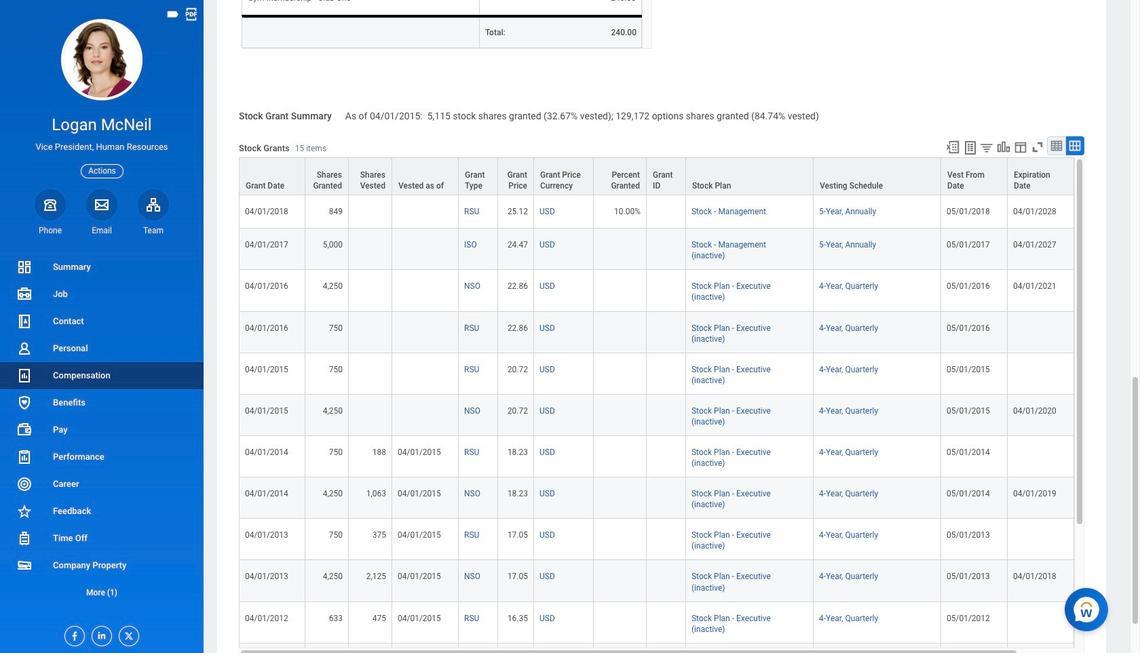 Task type: vqa. For each thing, say whether or not it's contained in the screenshot.
Review and Approve Time's calendar user solid Icon
no



Task type: locate. For each thing, give the bounding box(es) containing it.
1 column header from the left
[[239, 158, 305, 196]]

click to view/edit grid preferences image
[[1013, 140, 1028, 155]]

13 column header from the left
[[1008, 158, 1075, 196]]

job image
[[16, 286, 33, 303]]

summary image
[[16, 259, 33, 276]]

column header
[[239, 158, 305, 196], [305, 158, 349, 196], [349, 158, 392, 196], [392, 158, 459, 196], [459, 158, 498, 196], [498, 158, 534, 196], [534, 158, 594, 196], [594, 158, 647, 196], [647, 158, 686, 196], [686, 158, 814, 196], [814, 158, 942, 196], [942, 158, 1008, 196], [1008, 158, 1075, 196]]

2 column header from the left
[[305, 158, 349, 196]]

company property image
[[16, 558, 33, 574]]

pay image
[[16, 422, 33, 439]]

row
[[242, 0, 642, 15], [242, 15, 642, 48], [239, 158, 1134, 196], [239, 196, 1134, 229], [239, 229, 1134, 270], [239, 270, 1134, 312], [239, 312, 1134, 353], [239, 353, 1134, 395], [239, 395, 1134, 436], [239, 436, 1134, 478], [239, 478, 1134, 519], [239, 519, 1134, 561], [239, 561, 1134, 603], [239, 603, 1134, 644], [239, 644, 1134, 654]]

list
[[0, 254, 204, 607]]

4 column header from the left
[[392, 158, 459, 196]]

9 column header from the left
[[647, 158, 686, 196]]

phone logan mcneil element
[[35, 225, 66, 236]]

toolbar
[[939, 137, 1085, 158]]

expand table image
[[1068, 139, 1082, 153]]

export to worksheets image
[[963, 140, 979, 156]]

6 column header from the left
[[498, 158, 534, 196]]

personal image
[[16, 341, 33, 357]]

table image
[[1050, 139, 1064, 153]]

cell
[[242, 15, 480, 48], [349, 196, 392, 229], [392, 196, 459, 229], [647, 196, 686, 229], [349, 229, 392, 270], [392, 229, 459, 270], [594, 229, 647, 270], [647, 229, 686, 270], [349, 270, 392, 312], [392, 270, 459, 312], [594, 270, 647, 312], [647, 270, 686, 312], [349, 312, 392, 353], [392, 312, 459, 353], [594, 312, 647, 353], [647, 312, 686, 353], [1008, 312, 1075, 353], [349, 353, 392, 395], [392, 353, 459, 395], [594, 353, 647, 395], [647, 353, 686, 395], [1008, 353, 1075, 395], [349, 395, 392, 436], [392, 395, 459, 436], [594, 395, 647, 436], [647, 395, 686, 436], [594, 436, 647, 478], [647, 436, 686, 478], [1008, 436, 1075, 478], [594, 478, 647, 519], [647, 478, 686, 519], [594, 519, 647, 561], [647, 519, 686, 561], [1008, 519, 1075, 561], [594, 561, 647, 603], [647, 561, 686, 603], [594, 603, 647, 644], [647, 603, 686, 644], [1008, 603, 1075, 644], [239, 644, 305, 654], [305, 644, 349, 654], [349, 644, 392, 654], [392, 644, 459, 654], [459, 644, 498, 654], [498, 644, 534, 654], [534, 644, 594, 654], [594, 644, 647, 654], [647, 644, 686, 654], [686, 644, 814, 654], [814, 644, 942, 654], [942, 644, 1008, 654], [1008, 644, 1075, 654]]

fullscreen image
[[1030, 140, 1045, 155]]

feedback image
[[16, 504, 33, 520]]



Task type: describe. For each thing, give the bounding box(es) containing it.
tag image
[[166, 7, 181, 22]]

3 column header from the left
[[349, 158, 392, 196]]

10 column header from the left
[[686, 158, 814, 196]]

view printable version (pdf) image
[[184, 7, 199, 22]]

performance image
[[16, 449, 33, 466]]

career image
[[16, 477, 33, 493]]

8 column header from the left
[[594, 158, 647, 196]]

select to filter grid data image
[[980, 141, 994, 155]]

email logan mcneil element
[[86, 225, 117, 236]]

linkedin image
[[92, 627, 107, 641]]

view team image
[[145, 197, 162, 213]]

contact image
[[16, 314, 33, 330]]

5 column header from the left
[[459, 158, 498, 196]]

view worker - expand/collapse chart image
[[996, 140, 1011, 155]]

phone image
[[41, 197, 60, 213]]

facebook image
[[65, 627, 80, 642]]

benefits image
[[16, 395, 33, 411]]

compensation image
[[16, 368, 33, 384]]

team logan mcneil element
[[138, 225, 169, 236]]

12 column header from the left
[[942, 158, 1008, 196]]

time off image
[[16, 531, 33, 547]]

export to excel image
[[946, 140, 961, 155]]

x image
[[119, 627, 134, 642]]

7 column header from the left
[[534, 158, 594, 196]]

mail image
[[94, 197, 110, 213]]

11 column header from the left
[[814, 158, 942, 196]]

navigation pane region
[[0, 0, 204, 654]]



